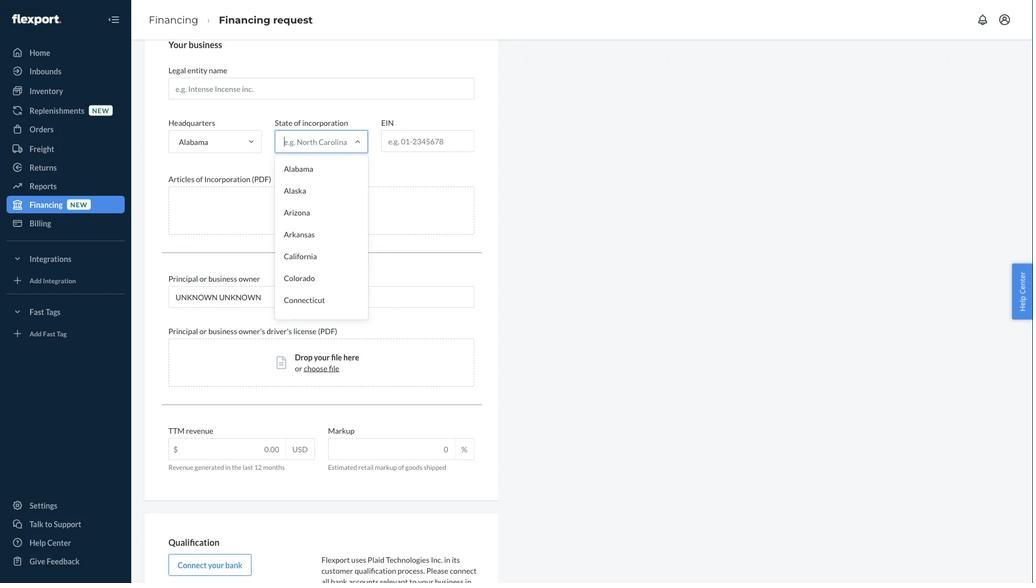Task type: vqa. For each thing, say whether or not it's contained in the screenshot.
OF for State
yes



Task type: describe. For each thing, give the bounding box(es) containing it.
principal or business owner's driver's license (pdf)
[[169, 327, 338, 336]]

revenue
[[169, 464, 194, 472]]

file alt image
[[277, 356, 286, 370]]

new for replenishments
[[92, 106, 109, 114]]

replenishments
[[30, 106, 85, 115]]

entity
[[188, 65, 208, 75]]

home link
[[7, 44, 125, 61]]

principal or business owner
[[169, 274, 260, 283]]

qualification
[[355, 566, 396, 575]]

orders
[[30, 125, 54, 134]]

flexport
[[322, 555, 350, 565]]

give feedback
[[30, 557, 80, 566]]

integrations
[[30, 254, 71, 264]]

connect your bank button
[[169, 554, 252, 576]]

uses
[[352, 555, 367, 565]]

name
[[209, 65, 227, 75]]

state
[[275, 118, 293, 127]]

0 horizontal spatial help
[[30, 538, 46, 548]]

ttm
[[169, 426, 185, 435]]

add fast tag link
[[7, 325, 125, 343]]

e.g.
[[284, 137, 296, 146]]

%
[[462, 445, 468, 454]]

alaska
[[284, 186, 306, 195]]

financing request link
[[219, 14, 313, 26]]

Owner's full name field
[[169, 286, 475, 308]]

goods
[[406, 464, 423, 472]]

settings link
[[7, 497, 125, 515]]

1 vertical spatial alabama
[[284, 164, 313, 173]]

your right arizona
[[314, 201, 330, 210]]

process.
[[398, 566, 425, 575]]

here for principal or business owner's driver's license (pdf)
[[344, 353, 359, 362]]

reports
[[30, 181, 57, 191]]

bank inside flexport uses plaid technologies inc. in its customer qualification process. please connect all bank accounts relevant to your business
[[331, 577, 347, 583]]

drop for articles of incorporation (pdf)
[[295, 201, 313, 210]]

legal
[[169, 65, 186, 75]]

or up arkansas
[[295, 212, 303, 221]]

close navigation image
[[107, 13, 120, 26]]

articles
[[169, 174, 195, 184]]

fast inside add fast tag link
[[43, 330, 56, 338]]

integration
[[43, 277, 76, 285]]

$
[[174, 445, 178, 454]]

qualification
[[169, 538, 220, 548]]

0 vertical spatial in
[[225, 464, 231, 472]]

e.g. north carolina
[[284, 137, 347, 146]]

billing link
[[7, 215, 125, 232]]

estimated retail markup of goods shipped
[[328, 464, 447, 472]]

your
[[169, 39, 187, 50]]

add for add integration
[[30, 277, 42, 285]]

arizona
[[284, 208, 310, 217]]

settings
[[30, 501, 57, 510]]

to inside 'button'
[[45, 520, 52, 529]]

carolina
[[319, 137, 347, 146]]

plaid
[[368, 555, 385, 565]]

to inside flexport uses plaid technologies inc. in its customer qualification process. please connect all bank accounts relevant to your business
[[410, 577, 417, 583]]

articles of incorporation (pdf)
[[169, 174, 271, 184]]

owner's
[[239, 327, 265, 336]]

license
[[294, 327, 317, 336]]

inc.
[[431, 555, 443, 565]]

0 horizontal spatial center
[[47, 538, 71, 548]]

state of incorporation
[[275, 118, 348, 127]]

financing for financing request
[[219, 14, 271, 26]]

help inside 'button'
[[1018, 296, 1028, 312]]

business left owner
[[209, 274, 237, 283]]

financing request
[[219, 14, 313, 26]]

accounts
[[349, 577, 379, 583]]

or left owner's
[[200, 327, 207, 336]]

add integration link
[[7, 272, 125, 290]]

usd
[[293, 445, 308, 454]]

open notifications image
[[977, 13, 990, 26]]

connecticut
[[284, 295, 325, 305]]

principal for principal or business owner
[[169, 274, 198, 283]]

tags
[[46, 307, 61, 317]]

help center inside 'button'
[[1018, 272, 1028, 312]]

connect
[[178, 561, 207, 570]]

tag
[[57, 330, 67, 338]]

fast tags
[[30, 307, 61, 317]]

financing link
[[149, 14, 198, 26]]

center inside 'button'
[[1018, 272, 1028, 294]]

choose for articles of incorporation (pdf)
[[304, 212, 328, 221]]

2 vertical spatial of
[[399, 464, 404, 472]]

revenue generated in the last 12 months
[[169, 464, 285, 472]]

inbounds
[[30, 67, 61, 76]]

freight
[[30, 144, 54, 154]]

breadcrumbs navigation
[[140, 4, 322, 36]]

choose for principal or business owner's driver's license (pdf)
[[304, 364, 328, 373]]

0.00 text field
[[169, 439, 286, 460]]

orders link
[[7, 120, 125, 138]]

last
[[243, 464, 253, 472]]

add for add fast tag
[[30, 330, 42, 338]]



Task type: locate. For each thing, give the bounding box(es) containing it.
choose
[[304, 212, 328, 221], [304, 364, 328, 373]]

owner
[[239, 274, 260, 283]]

1 vertical spatial choose
[[304, 364, 328, 373]]

business inside flexport uses plaid technologies inc. in its customer qualification process. please connect all bank accounts relevant to your business
[[435, 577, 464, 583]]

business up legal entity name
[[189, 39, 222, 50]]

retail
[[359, 464, 374, 472]]

all
[[322, 577, 330, 583]]

0 horizontal spatial bank
[[226, 561, 243, 570]]

business left owner's
[[209, 327, 237, 336]]

months
[[263, 464, 285, 472]]

1 horizontal spatial (pdf)
[[318, 327, 338, 336]]

1 horizontal spatial of
[[294, 118, 301, 127]]

1 vertical spatial in
[[445, 555, 451, 565]]

drop down alaska
[[295, 201, 313, 210]]

1 horizontal spatial alabama
[[284, 164, 313, 173]]

1 vertical spatial add
[[30, 330, 42, 338]]

business down please
[[435, 577, 464, 583]]

0 vertical spatial of
[[294, 118, 301, 127]]

1 vertical spatial help
[[30, 538, 46, 548]]

2 add from the top
[[30, 330, 42, 338]]

1 vertical spatial help center
[[30, 538, 71, 548]]

12
[[254, 464, 262, 472]]

of right articles
[[196, 174, 203, 184]]

1 vertical spatial drop
[[295, 353, 313, 362]]

1 vertical spatial fast
[[43, 330, 56, 338]]

(pdf) right incorporation
[[252, 174, 271, 184]]

or
[[295, 212, 303, 221], [200, 274, 207, 283], [200, 327, 207, 336], [295, 364, 303, 373]]

0 vertical spatial drop your file here or choose file
[[295, 201, 359, 221]]

1 here from the top
[[344, 201, 359, 210]]

drop right file alt icon
[[295, 353, 313, 362]]

billing
[[30, 219, 51, 228]]

1 vertical spatial here
[[344, 353, 359, 362]]

1 vertical spatial principal
[[169, 327, 198, 336]]

0 horizontal spatial in
[[225, 464, 231, 472]]

principal for principal or business owner's driver's license (pdf)
[[169, 327, 198, 336]]

incorporation
[[204, 174, 251, 184]]

markup
[[375, 464, 397, 472]]

add down fast tags
[[30, 330, 42, 338]]

technologies
[[386, 555, 430, 565]]

talk to support button
[[7, 516, 125, 533]]

financing down reports
[[30, 200, 63, 209]]

1 vertical spatial of
[[196, 174, 203, 184]]

1 horizontal spatial new
[[92, 106, 109, 114]]

here for articles of incorporation (pdf)
[[344, 201, 359, 210]]

1 horizontal spatial bank
[[331, 577, 347, 583]]

1 vertical spatial new
[[70, 201, 88, 209]]

1 add from the top
[[30, 277, 42, 285]]

bank down the customer
[[331, 577, 347, 583]]

request
[[273, 14, 313, 26]]

2 horizontal spatial of
[[399, 464, 404, 472]]

your down please
[[418, 577, 434, 583]]

home
[[30, 48, 50, 57]]

open account menu image
[[999, 13, 1012, 26]]

fast left "tag" in the bottom of the page
[[43, 330, 56, 338]]

please
[[427, 566, 449, 575]]

0 vertical spatial choose
[[304, 212, 328, 221]]

(pdf)
[[252, 174, 271, 184], [318, 327, 338, 336]]

bank right connect
[[226, 561, 243, 570]]

2 drop from the top
[[295, 353, 313, 362]]

0 vertical spatial new
[[92, 106, 109, 114]]

financing left request
[[219, 14, 271, 26]]

connect
[[450, 566, 477, 575]]

generated
[[195, 464, 224, 472]]

add left integration
[[30, 277, 42, 285]]

1 vertical spatial bank
[[331, 577, 347, 583]]

customer
[[322, 566, 353, 575]]

give feedback button
[[7, 553, 125, 570]]

in inside flexport uses plaid technologies inc. in its customer qualification process. please connect all bank accounts relevant to your business
[[445, 555, 451, 565]]

to
[[45, 520, 52, 529], [410, 577, 417, 583]]

financing for financing link
[[149, 14, 198, 26]]

relevant
[[380, 577, 408, 583]]

talk to support
[[30, 520, 81, 529]]

your business
[[169, 39, 222, 50]]

north
[[297, 137, 317, 146]]

0 vertical spatial center
[[1018, 272, 1028, 294]]

drop
[[295, 201, 313, 210], [295, 353, 313, 362]]

the
[[232, 464, 242, 472]]

add integration
[[30, 277, 76, 285]]

new up orders link
[[92, 106, 109, 114]]

ttm revenue
[[169, 426, 214, 435]]

0 horizontal spatial help center
[[30, 538, 71, 548]]

or right file alt icon
[[295, 364, 303, 373]]

of for articles
[[196, 174, 203, 184]]

add
[[30, 277, 42, 285], [30, 330, 42, 338]]

drop your file here or choose file for principal or business owner's driver's license (pdf)
[[295, 353, 359, 373]]

legal entity name
[[169, 65, 227, 75]]

0 text field
[[329, 439, 455, 460]]

help
[[1018, 296, 1028, 312], [30, 538, 46, 548]]

1 horizontal spatial center
[[1018, 272, 1028, 294]]

of for state
[[294, 118, 301, 127]]

your inside flexport uses plaid technologies inc. in its customer qualification process. please connect all bank accounts relevant to your business
[[418, 577, 434, 583]]

financing
[[149, 14, 198, 26], [219, 14, 271, 26], [30, 200, 63, 209]]

its
[[452, 555, 460, 565]]

1 horizontal spatial in
[[445, 555, 451, 565]]

in left the
[[225, 464, 231, 472]]

file alt image
[[277, 204, 286, 217]]

0 vertical spatial alabama
[[179, 137, 208, 146]]

integrations button
[[7, 250, 125, 268]]

freight link
[[7, 140, 125, 158]]

1 horizontal spatial help
[[1018, 296, 1028, 312]]

e.g. 01-2345678 text field
[[382, 131, 474, 152]]

1 horizontal spatial to
[[410, 577, 417, 583]]

drop your file here or choose file up arkansas
[[295, 201, 359, 221]]

fast left tags
[[30, 307, 44, 317]]

or left owner
[[200, 274, 207, 283]]

shipped
[[424, 464, 447, 472]]

revenue
[[186, 426, 214, 435]]

california
[[284, 252, 317, 261]]

business
[[189, 39, 222, 50], [209, 274, 237, 283], [209, 327, 237, 336], [435, 577, 464, 583]]

0 vertical spatial (pdf)
[[252, 174, 271, 184]]

1 choose from the top
[[304, 212, 328, 221]]

0 vertical spatial principal
[[169, 274, 198, 283]]

to down process.
[[410, 577, 417, 583]]

inbounds link
[[7, 62, 125, 80]]

drop your file here or choose file down license
[[295, 353, 359, 373]]

choose right file alt icon
[[304, 364, 328, 373]]

1 drop your file here or choose file from the top
[[295, 201, 359, 221]]

principal
[[169, 274, 198, 283], [169, 327, 198, 336]]

here
[[344, 201, 359, 210], [344, 353, 359, 362]]

0 vertical spatial add
[[30, 277, 42, 285]]

0 vertical spatial help center
[[1018, 272, 1028, 312]]

1 vertical spatial (pdf)
[[318, 327, 338, 336]]

0 horizontal spatial new
[[70, 201, 88, 209]]

e.g. Intense Incense inc. field
[[169, 78, 475, 100]]

connect your bank
[[178, 561, 243, 570]]

2 here from the top
[[344, 353, 359, 362]]

new down reports link
[[70, 201, 88, 209]]

drop your file here or choose file
[[295, 201, 359, 221], [295, 353, 359, 373]]

alabama
[[179, 137, 208, 146], [284, 164, 313, 173]]

new
[[92, 106, 109, 114], [70, 201, 88, 209]]

0 horizontal spatial financing
[[30, 200, 63, 209]]

0 vertical spatial drop
[[295, 201, 313, 210]]

in left its
[[445, 555, 451, 565]]

alabama down headquarters
[[179, 137, 208, 146]]

1 vertical spatial to
[[410, 577, 417, 583]]

drop for principal or business owner's driver's license (pdf)
[[295, 353, 313, 362]]

0 horizontal spatial of
[[196, 174, 203, 184]]

returns link
[[7, 159, 125, 176]]

(pdf) right license
[[318, 327, 338, 336]]

0 vertical spatial help
[[1018, 296, 1028, 312]]

0 vertical spatial here
[[344, 201, 359, 210]]

0 vertical spatial bank
[[226, 561, 243, 570]]

ein
[[382, 118, 394, 127]]

1 horizontal spatial help center
[[1018, 272, 1028, 312]]

to right talk
[[45, 520, 52, 529]]

0 horizontal spatial alabama
[[179, 137, 208, 146]]

2 drop your file here or choose file from the top
[[295, 353, 359, 373]]

1 drop from the top
[[295, 201, 313, 210]]

2 choose from the top
[[304, 364, 328, 373]]

0 horizontal spatial (pdf)
[[252, 174, 271, 184]]

of right state at the top
[[294, 118, 301, 127]]

your down license
[[314, 353, 330, 362]]

your right connect
[[208, 561, 224, 570]]

choose up arkansas
[[304, 212, 328, 221]]

your inside button
[[208, 561, 224, 570]]

flexport logo image
[[12, 14, 61, 25]]

bank inside button
[[226, 561, 243, 570]]

arkansas
[[284, 230, 315, 239]]

support
[[54, 520, 81, 529]]

of left the 'goods'
[[399, 464, 404, 472]]

reports link
[[7, 177, 125, 195]]

1 horizontal spatial financing
[[149, 14, 198, 26]]

center
[[1018, 272, 1028, 294], [47, 538, 71, 548]]

2 horizontal spatial financing
[[219, 14, 271, 26]]

0 horizontal spatial to
[[45, 520, 52, 529]]

help center button
[[1013, 264, 1034, 320]]

fast tags button
[[7, 303, 125, 321]]

flexport uses plaid technologies inc. in its customer qualification process. please connect all bank accounts relevant to your business 
[[322, 555, 478, 583]]

headquarters
[[169, 118, 215, 127]]

of
[[294, 118, 301, 127], [196, 174, 203, 184], [399, 464, 404, 472]]

0 vertical spatial to
[[45, 520, 52, 529]]

1 principal from the top
[[169, 274, 198, 283]]

add fast tag
[[30, 330, 67, 338]]

alabama up alaska
[[284, 164, 313, 173]]

give
[[30, 557, 45, 566]]

returns
[[30, 163, 57, 172]]

2 principal from the top
[[169, 327, 198, 336]]

0 vertical spatial fast
[[30, 307, 44, 317]]

your
[[314, 201, 330, 210], [314, 353, 330, 362], [208, 561, 224, 570], [418, 577, 434, 583]]

1 vertical spatial drop your file here or choose file
[[295, 353, 359, 373]]

driver's
[[267, 327, 292, 336]]

inventory link
[[7, 82, 125, 100]]

drop your file here or choose file for articles of incorporation (pdf)
[[295, 201, 359, 221]]

new for financing
[[70, 201, 88, 209]]

fast inside dropdown button
[[30, 307, 44, 317]]

talk
[[30, 520, 43, 529]]

1 vertical spatial center
[[47, 538, 71, 548]]

inventory
[[30, 86, 63, 96]]

financing up your
[[149, 14, 198, 26]]



